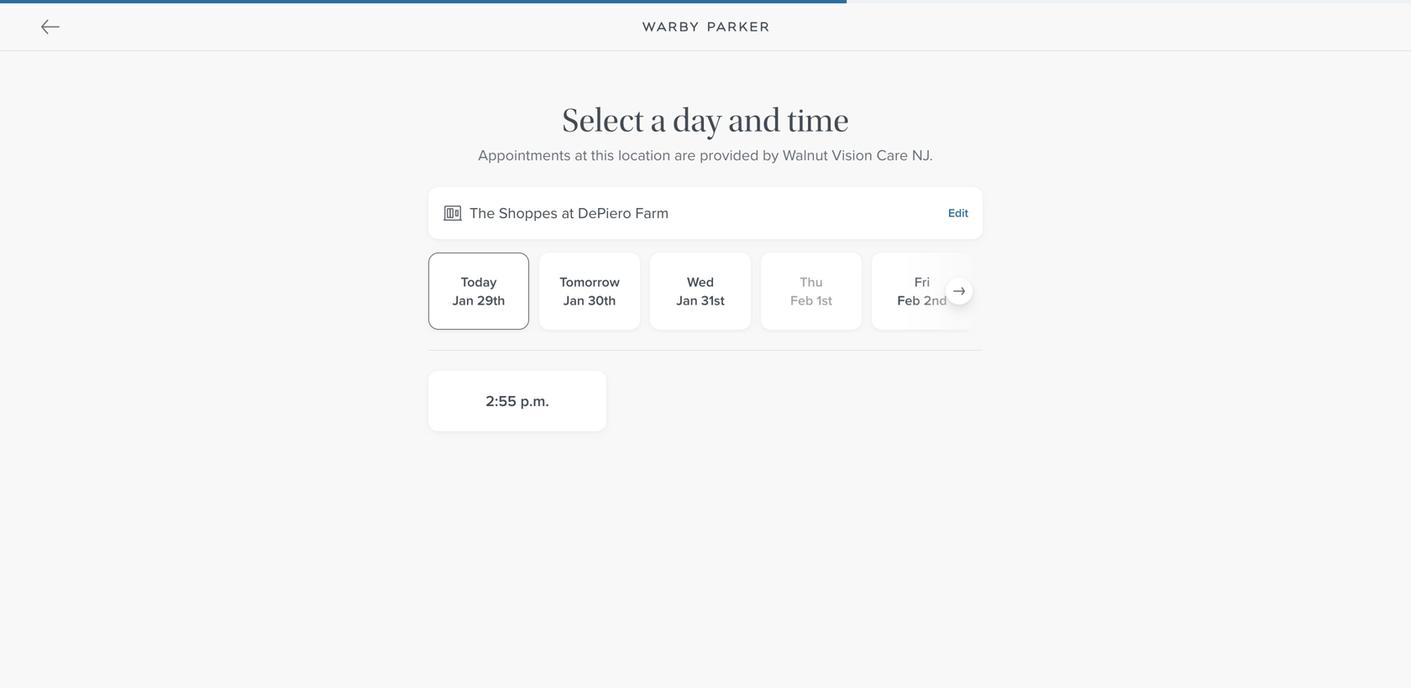 Task type: describe. For each thing, give the bounding box(es) containing it.
feb for fri
[[898, 291, 920, 311]]

select a day and time appointments at this location are provided by walnut vision care nj.
[[478, 102, 933, 166]]

wed
[[687, 272, 714, 292]]

this
[[591, 144, 614, 166]]

jan for today
[[452, 291, 474, 311]]

wed jan 31st
[[677, 272, 725, 311]]

farm
[[635, 202, 669, 224]]

tomorrow jan 30th
[[560, 272, 620, 311]]

walnut
[[783, 144, 828, 166]]

feb for thu
[[790, 291, 813, 311]]

today
[[461, 272, 497, 292]]

appointments
[[478, 144, 571, 166]]

the
[[470, 202, 495, 224]]

by
[[763, 144, 779, 166]]

are
[[674, 144, 696, 166]]

30th
[[588, 291, 616, 311]]

edit
[[948, 205, 969, 222]]

provided
[[700, 144, 759, 166]]

thu feb 1st
[[790, 272, 833, 311]]

today jan 29th
[[452, 272, 505, 311]]

jan for tomorrow
[[563, 291, 585, 311]]



Task type: vqa. For each thing, say whether or not it's contained in the screenshot.
no
no



Task type: locate. For each thing, give the bounding box(es) containing it.
progressbar progress bar
[[0, 0, 847, 3]]

jan left 31st
[[677, 291, 698, 311]]

a
[[650, 102, 666, 140]]

warby parker logo image
[[642, 22, 769, 32]]

jan
[[452, 291, 474, 311], [563, 291, 585, 311], [677, 291, 698, 311]]

at inside select a day and time appointments at this location are provided by walnut vision care nj.
[[575, 144, 587, 166]]

and
[[728, 102, 781, 140]]

thu
[[800, 272, 823, 292]]

vision
[[832, 144, 873, 166]]

feb left 2nd in the top of the page
[[898, 291, 920, 311]]

jan inside today jan 29th
[[452, 291, 474, 311]]

0 vertical spatial at
[[575, 144, 587, 166]]

jan left 29th
[[452, 291, 474, 311]]

0 horizontal spatial jan
[[452, 291, 474, 311]]

feb left 1st in the right of the page
[[790, 291, 813, 311]]

the shoppes at depiero farm
[[470, 202, 669, 224]]

care
[[877, 144, 908, 166]]

p.m.
[[521, 390, 549, 412]]

1 vertical spatial at
[[562, 202, 574, 224]]

back image
[[40, 17, 60, 37]]

2 jan from the left
[[563, 291, 585, 311]]

at left this
[[575, 144, 587, 166]]

2nd
[[924, 291, 947, 311]]

at left depiero
[[562, 202, 574, 224]]

select
[[562, 102, 644, 140]]

nj.
[[912, 144, 933, 166]]

2:55 p.m.
[[486, 390, 549, 412]]

29th
[[477, 291, 505, 311]]

jan inside wed jan 31st
[[677, 291, 698, 311]]

jan left 30th
[[563, 291, 585, 311]]

2 feb from the left
[[898, 291, 920, 311]]

at
[[575, 144, 587, 166], [562, 202, 574, 224]]

2:55 p.m. button
[[428, 371, 607, 432]]

location
[[618, 144, 671, 166]]

shoppes
[[499, 202, 558, 224]]

31st
[[701, 291, 725, 311]]

2 horizontal spatial jan
[[677, 291, 698, 311]]

3 jan from the left
[[677, 291, 698, 311]]

1 horizontal spatial jan
[[563, 291, 585, 311]]

tomorrow
[[560, 272, 620, 292]]

1 feb from the left
[[790, 291, 813, 311]]

1 horizontal spatial at
[[575, 144, 587, 166]]

jan inside tomorrow jan 30th
[[563, 291, 585, 311]]

0 horizontal spatial feb
[[790, 291, 813, 311]]

feb inside thu feb 1st
[[790, 291, 813, 311]]

time
[[787, 102, 849, 140]]

day
[[673, 102, 722, 140]]

1 jan from the left
[[452, 291, 474, 311]]

2:55
[[486, 390, 517, 412]]

feb
[[790, 291, 813, 311], [898, 291, 920, 311]]

depiero
[[578, 202, 631, 224]]

fri
[[915, 272, 930, 292]]

select a day and time main content
[[0, 0, 1411, 689]]

1 horizontal spatial feb
[[898, 291, 920, 311]]

feb inside fri feb 2nd
[[898, 291, 920, 311]]

0 horizontal spatial at
[[562, 202, 574, 224]]

jan for wed
[[677, 291, 698, 311]]

1st
[[817, 291, 833, 311]]

fri feb 2nd
[[898, 272, 947, 311]]



